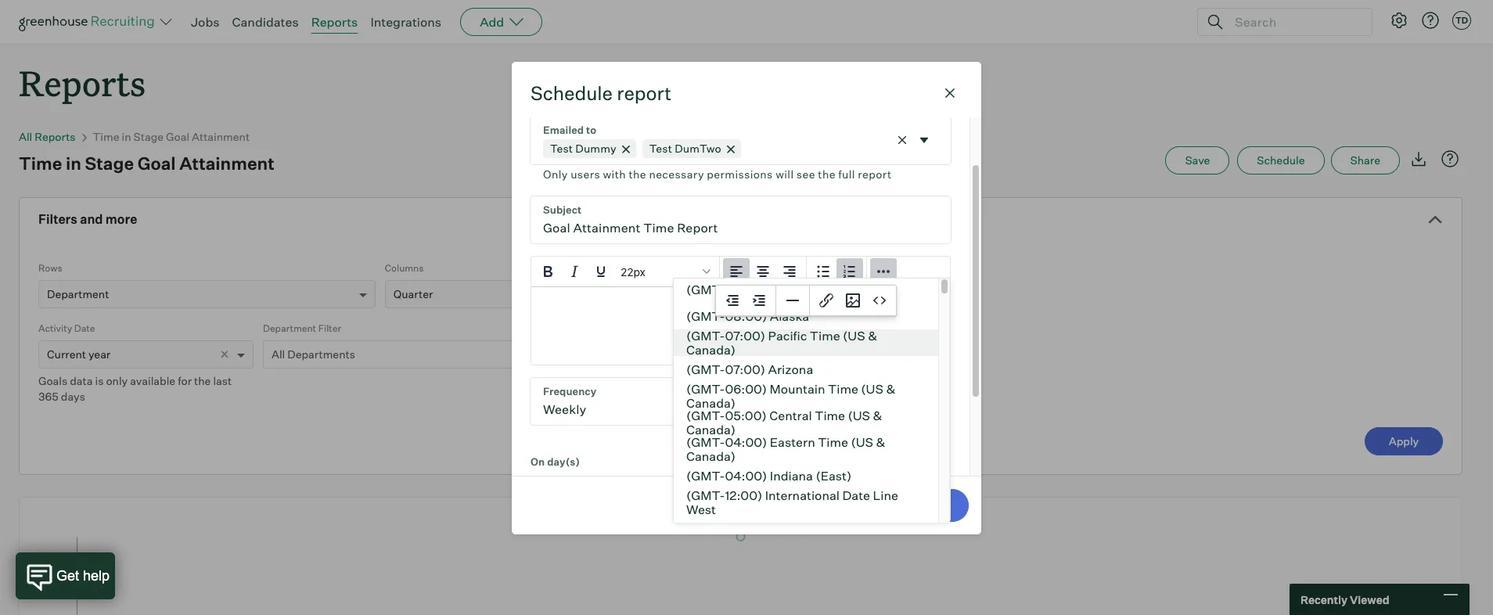 Task type: vqa. For each thing, say whether or not it's contained in the screenshot.
ALL
yes



Task type: locate. For each thing, give the bounding box(es) containing it.
the inside goals data is only available for the last 365 days
[[194, 374, 211, 387]]

8 (gmt- from the top
[[686, 468, 725, 483]]

0 vertical spatial and
[[80, 211, 103, 227]]

will
[[776, 167, 794, 180]]

report up test dumtwo
[[617, 81, 671, 105]]

0 vertical spatial report
[[617, 81, 671, 105]]

reports
[[311, 14, 358, 30], [19, 59, 146, 106], [35, 130, 76, 143]]

department up all departments
[[263, 323, 316, 334]]

save for save
[[1185, 154, 1210, 167]]

0 horizontal spatial and
[[80, 211, 103, 227]]

viewed
[[1350, 593, 1389, 606]]

download image
[[1409, 150, 1428, 168]]

05:00)
[[725, 407, 767, 423]]

and for filters
[[80, 211, 103, 227]]

central
[[769, 407, 812, 423]]

toggle flyout image
[[916, 132, 932, 148]]

0 horizontal spatial the
[[194, 374, 211, 387]]

time right central
[[815, 407, 845, 423]]

department up activity date
[[47, 287, 109, 301]]

1 vertical spatial date
[[842, 487, 870, 503]]

report
[[617, 81, 671, 105], [858, 167, 892, 180]]

None text field
[[531, 196, 951, 243]]

activity
[[38, 323, 72, 334]]

(gmt- down west
[[686, 521, 725, 536]]

(gmt- down 08:00)
[[686, 328, 725, 343]]

available
[[130, 374, 175, 387]]

apply
[[1389, 434, 1419, 448]]

1 vertical spatial department
[[263, 323, 316, 334]]

(us
[[843, 328, 865, 343], [861, 381, 883, 396], [848, 407, 870, 423], [851, 434, 873, 450]]

canada)
[[686, 342, 736, 357], [686, 395, 736, 410], [686, 421, 736, 437], [686, 448, 736, 464]]

1 horizontal spatial the
[[629, 167, 646, 180]]

(gmt- down "06:00)" at the bottom of page
[[686, 407, 725, 423]]

(gmt- up 11:00)
[[686, 487, 725, 503]]

(gmt- up 08:00)
[[686, 281, 725, 297]]

and inside button
[[870, 498, 892, 514]]

test up necessary
[[649, 141, 672, 155]]

list box
[[673, 276, 951, 615]]

None text field
[[531, 378, 700, 425]]

attainment
[[192, 130, 250, 143], [179, 153, 275, 174]]

the right with
[[629, 167, 646, 180]]

jobs link
[[191, 14, 220, 30]]

1 vertical spatial schedule
[[1257, 154, 1305, 167]]

0 vertical spatial schedule
[[531, 81, 613, 105]]

all for all departments
[[272, 348, 285, 361]]

0 horizontal spatial all
[[19, 130, 32, 143]]

save for save and schedule
[[838, 498, 867, 514]]

1 vertical spatial 04:00)
[[725, 468, 767, 483]]

stage
[[133, 130, 164, 143], [85, 153, 134, 174]]

5 (gmt- from the top
[[686, 381, 725, 396]]

04:00) up 12:00)
[[725, 468, 767, 483]]

dumtwo
[[675, 141, 721, 155]]

save
[[1185, 154, 1210, 167], [838, 498, 867, 514]]

goal
[[166, 130, 189, 143], [137, 153, 176, 174]]

time up "(east)"
[[818, 434, 848, 450]]

in
[[122, 130, 131, 143], [66, 153, 81, 174]]

test
[[550, 141, 573, 155], [649, 141, 672, 155]]

1 test from the left
[[550, 141, 573, 155]]

td button
[[1449, 8, 1474, 33]]

all
[[19, 130, 32, 143], [272, 348, 285, 361]]

0 horizontal spatial test
[[550, 141, 573, 155]]

1 vertical spatial 07:00)
[[725, 361, 765, 377]]

department for department filter
[[263, 323, 316, 334]]

see
[[796, 167, 815, 180]]

0 horizontal spatial department
[[47, 287, 109, 301]]

save and schedule this report to revisit it! element
[[1165, 146, 1237, 175]]

0 horizontal spatial save
[[838, 498, 867, 514]]

save and schedule button
[[819, 489, 969, 522]]

0 vertical spatial all
[[19, 130, 32, 143]]

1 horizontal spatial all
[[272, 348, 285, 361]]

(gmt-07:00) arizona option
[[674, 356, 938, 382]]

04:00)
[[725, 434, 767, 450], [725, 468, 767, 483]]

all reports link
[[19, 130, 76, 143]]

date left line
[[842, 487, 870, 503]]

(gmt- up west
[[686, 468, 725, 483]]

day(s)
[[547, 455, 580, 468]]

0 vertical spatial goal
[[166, 130, 189, 143]]

07:00) down 08:00)
[[725, 328, 765, 343]]

only
[[106, 374, 128, 387]]

more
[[106, 211, 137, 227]]

22px toolbar
[[531, 256, 720, 287]]

1 vertical spatial all
[[272, 348, 285, 361]]

department
[[47, 287, 109, 301], [263, 323, 316, 334]]

faq image
[[1441, 150, 1459, 168]]

04:00) down 05:00)
[[725, 434, 767, 450]]

0 vertical spatial reports
[[311, 14, 358, 30]]

1 horizontal spatial test
[[649, 141, 672, 155]]

1 vertical spatial time in stage goal attainment
[[19, 153, 275, 174]]

international
[[765, 487, 840, 503]]

the left the full
[[818, 167, 836, 180]]

1 horizontal spatial save
[[1185, 154, 1210, 167]]

west
[[686, 501, 716, 517]]

the right the for
[[194, 374, 211, 387]]

2 vertical spatial schedule
[[894, 498, 949, 514]]

(gmt-08:00) alaska (gmt-07:00) pacific time (us & canada) (gmt-07:00) arizona (gmt-06:00) mountain time (us & canada) (gmt-05:00) central time (us & canada) (gmt-04:00) eastern time (us & canada) (gmt-04:00) indiana (east) (gmt-12:00) international date line west (gmt-11:00) american samoa
[[686, 308, 898, 536]]

1 vertical spatial and
[[870, 498, 892, 514]]

(gmt-05:00) central time (us & canada) option
[[674, 407, 938, 437]]

candidates
[[232, 14, 299, 30]]

cancel button
[[727, 489, 806, 522]]

(gmt-
[[686, 281, 725, 297], [686, 308, 725, 324], [686, 328, 725, 343], [686, 361, 725, 377], [686, 381, 725, 396], [686, 407, 725, 423], [686, 434, 725, 450], [686, 468, 725, 483], [686, 487, 725, 503], [686, 521, 725, 536]]

apply button
[[1365, 427, 1443, 456]]

dummy
[[575, 141, 616, 155]]

date inside (gmt-08:00) alaska (gmt-07:00) pacific time (us & canada) (gmt-07:00) arizona (gmt-06:00) mountain time (us & canada) (gmt-05:00) central time (us & canada) (gmt-04:00) eastern time (us & canada) (gmt-04:00) indiana (east) (gmt-12:00) international date line west (gmt-11:00) american samoa
[[842, 487, 870, 503]]

users
[[571, 167, 600, 180]]

clear selection image
[[894, 132, 910, 148]]

data
[[70, 374, 93, 387]]

2 horizontal spatial the
[[818, 167, 836, 180]]

close modal icon image
[[941, 83, 959, 102]]

with
[[603, 167, 626, 180]]

0 vertical spatial 04:00)
[[725, 434, 767, 450]]

goals data is only available for the last 365 days
[[38, 374, 232, 403]]

2 test from the left
[[649, 141, 672, 155]]

configure image
[[1390, 11, 1409, 30]]

07:00)
[[725, 328, 765, 343], [725, 361, 765, 377]]

3 canada) from the top
[[686, 421, 736, 437]]

1 horizontal spatial date
[[842, 487, 870, 503]]

07:00) up "06:00)" at the bottom of page
[[725, 361, 765, 377]]

toolbar
[[720, 256, 807, 287], [807, 256, 867, 287], [867, 256, 900, 287], [716, 285, 776, 316], [810, 285, 896, 316]]

0 horizontal spatial schedule
[[531, 81, 613, 105]]

necessary
[[649, 167, 704, 180]]

only users with the necessary permissions will see the full report
[[543, 167, 892, 180]]

10:00)
[[725, 281, 764, 297]]

1 horizontal spatial department
[[263, 323, 316, 334]]

08:00)
[[725, 308, 767, 324]]

report right the full
[[858, 167, 892, 180]]

(gmt- up "06:00)" at the bottom of page
[[686, 361, 725, 377]]

(gmt- down 05:00)
[[686, 434, 725, 450]]

&
[[868, 328, 877, 343], [886, 381, 895, 396], [873, 407, 882, 423], [876, 434, 885, 450]]

1 canada) from the top
[[686, 342, 736, 357]]

only
[[543, 167, 568, 180]]

0 horizontal spatial date
[[74, 323, 95, 334]]

1 horizontal spatial and
[[870, 498, 892, 514]]

save inside button
[[1185, 154, 1210, 167]]

×
[[220, 345, 229, 362]]

on
[[531, 455, 545, 468]]

time in stage goal attainment
[[93, 130, 250, 143], [19, 153, 275, 174]]

1 vertical spatial save
[[838, 498, 867, 514]]

days
[[61, 390, 85, 403]]

save inside button
[[838, 498, 867, 514]]

(us up "(east)"
[[851, 434, 873, 450]]

(gmt-10:00) hawaii option
[[674, 276, 938, 303]]

(gmt- down 10:00) at the top
[[686, 308, 725, 324]]

0 vertical spatial save
[[1185, 154, 1210, 167]]

0 vertical spatial department
[[47, 287, 109, 301]]

and
[[80, 211, 103, 227], [870, 498, 892, 514]]

0 vertical spatial date
[[74, 323, 95, 334]]

test up only
[[550, 141, 573, 155]]

1 (gmt- from the top
[[686, 281, 725, 297]]

group
[[715, 284, 897, 317]]

1 vertical spatial goal
[[137, 153, 176, 174]]

0 vertical spatial 07:00)
[[725, 328, 765, 343]]

2 horizontal spatial schedule
[[1257, 154, 1305, 167]]

2 04:00) from the top
[[725, 468, 767, 483]]

0 vertical spatial in
[[122, 130, 131, 143]]

1 vertical spatial report
[[858, 167, 892, 180]]

share button
[[1331, 146, 1400, 175]]

date up current year option
[[74, 323, 95, 334]]

(gmt- up 05:00)
[[686, 381, 725, 396]]

1 vertical spatial in
[[66, 153, 81, 174]]

schedule
[[531, 81, 613, 105], [1257, 154, 1305, 167], [894, 498, 949, 514]]

current year option
[[47, 348, 111, 361]]

None field
[[531, 116, 951, 183], [531, 378, 741, 425], [531, 116, 951, 183], [531, 378, 741, 425]]



Task type: describe. For each thing, give the bounding box(es) containing it.
9 (gmt- from the top
[[686, 487, 725, 503]]

0 horizontal spatial report
[[617, 81, 671, 105]]

eastern
[[770, 434, 815, 450]]

quarter option
[[393, 287, 433, 301]]

(gmt-04:00) eastern time (us & canada) option
[[674, 434, 938, 464]]

add
[[480, 14, 504, 30]]

test dumtwo
[[649, 141, 721, 155]]

xychart image
[[38, 498, 1443, 615]]

0 vertical spatial attainment
[[192, 130, 250, 143]]

integrations
[[370, 14, 441, 30]]

12:00)
[[725, 487, 762, 503]]

11:00)
[[725, 521, 760, 536]]

permissions
[[707, 167, 773, 180]]

goals
[[38, 374, 67, 387]]

7 (gmt- from the top
[[686, 434, 725, 450]]

indiana
[[770, 468, 813, 483]]

save button
[[1165, 146, 1230, 175]]

1 vertical spatial stage
[[85, 153, 134, 174]]

recently viewed
[[1301, 593, 1389, 606]]

1 horizontal spatial report
[[858, 167, 892, 180]]

all reports
[[19, 130, 76, 143]]

(us up (gmt-04:00) eastern time (us & canada) option
[[848, 407, 870, 423]]

time in stage goal attainment link
[[93, 130, 250, 143]]

schedule for schedule report
[[531, 81, 613, 105]]

rows
[[38, 262, 62, 274]]

365
[[38, 390, 58, 403]]

Search text field
[[1231, 11, 1358, 33]]

filters and more
[[38, 211, 137, 227]]

recently
[[1301, 593, 1347, 606]]

time right all reports link
[[93, 130, 119, 143]]

cancel
[[747, 498, 787, 514]]

10 (gmt- from the top
[[686, 521, 725, 536]]

columns
[[385, 262, 424, 274]]

td button
[[1452, 11, 1471, 30]]

time right mountain
[[828, 381, 858, 396]]

1 vertical spatial reports
[[19, 59, 146, 106]]

share
[[1350, 154, 1380, 167]]

2 07:00) from the top
[[725, 361, 765, 377]]

(gmt- inside option
[[686, 281, 725, 297]]

alaska
[[770, 308, 809, 324]]

year
[[88, 348, 111, 361]]

(east)
[[816, 468, 852, 483]]

add button
[[460, 8, 542, 36]]

6 (gmt- from the top
[[686, 407, 725, 423]]

(gmt-07:00) pacific time (us & canada) option
[[674, 328, 938, 357]]

hawaii
[[766, 281, 806, 297]]

td
[[1455, 15, 1468, 26]]

all departments
[[272, 348, 355, 361]]

2 vertical spatial reports
[[35, 130, 76, 143]]

department for department
[[47, 287, 109, 301]]

2 (gmt- from the top
[[686, 308, 725, 324]]

22px group
[[531, 256, 950, 287]]

integrations link
[[370, 14, 441, 30]]

2 canada) from the top
[[686, 395, 736, 410]]

(us up the (gmt-07:00) arizona "option"
[[843, 328, 865, 343]]

last
[[213, 374, 232, 387]]

pacific
[[768, 328, 807, 343]]

jobs
[[191, 14, 220, 30]]

time down all reports
[[19, 153, 62, 174]]

list box containing (gmt-10:00) hawaii
[[673, 276, 951, 615]]

mountain
[[770, 381, 825, 396]]

0 vertical spatial stage
[[133, 130, 164, 143]]

22px button
[[614, 258, 716, 284]]

on day(s)
[[531, 455, 580, 468]]

1 04:00) from the top
[[725, 434, 767, 450]]

departments
[[287, 348, 355, 361]]

american
[[762, 521, 819, 536]]

(gmt-11:00) american samoa option
[[674, 515, 938, 542]]

(gmt-06:00) mountain time (us & canada) option
[[674, 381, 938, 410]]

4 (gmt- from the top
[[686, 361, 725, 377]]

time right pacific
[[810, 328, 840, 343]]

full
[[838, 167, 855, 180]]

samoa
[[822, 521, 862, 536]]

0 vertical spatial time in stage goal attainment
[[93, 130, 250, 143]]

and for save
[[870, 498, 892, 514]]

(gmt-04:00) indiana (east) option
[[674, 462, 938, 489]]

1 vertical spatial attainment
[[179, 153, 275, 174]]

test for test dumtwo
[[649, 141, 672, 155]]

current year
[[47, 348, 111, 361]]

quarter
[[393, 287, 433, 301]]

save and schedule
[[838, 498, 949, 514]]

greenhouse recruiting image
[[19, 13, 160, 31]]

1 horizontal spatial in
[[122, 130, 131, 143]]

0 horizontal spatial in
[[66, 153, 81, 174]]

reports link
[[311, 14, 358, 30]]

department filter
[[263, 323, 341, 334]]

schedule button
[[1237, 146, 1324, 175]]

test for test dummy
[[550, 141, 573, 155]]

current
[[47, 348, 86, 361]]

schedule report
[[531, 81, 671, 105]]

(gmt-08:00) alaska option
[[674, 303, 938, 329]]

22px
[[621, 264, 645, 278]]

for
[[178, 374, 192, 387]]

06:00)
[[725, 381, 767, 396]]

schedule for schedule
[[1257, 154, 1305, 167]]

(gmt-12:00) international date line west option
[[674, 487, 938, 517]]

filters
[[38, 211, 77, 227]]

department option
[[47, 287, 109, 301]]

3 (gmt- from the top
[[686, 328, 725, 343]]

1 07:00) from the top
[[725, 328, 765, 343]]

4 canada) from the top
[[686, 448, 736, 464]]

(gmt-10:00) hawaii
[[686, 281, 806, 297]]

test dummy
[[550, 141, 616, 155]]

activity date
[[38, 323, 95, 334]]

filter
[[318, 323, 341, 334]]

arizona
[[768, 361, 813, 377]]

(us up (gmt-05:00) central time (us & canada) 'option'
[[861, 381, 883, 396]]

is
[[95, 374, 104, 387]]

candidates link
[[232, 14, 299, 30]]

line
[[873, 487, 898, 503]]

all for all reports
[[19, 130, 32, 143]]

1 horizontal spatial schedule
[[894, 498, 949, 514]]



